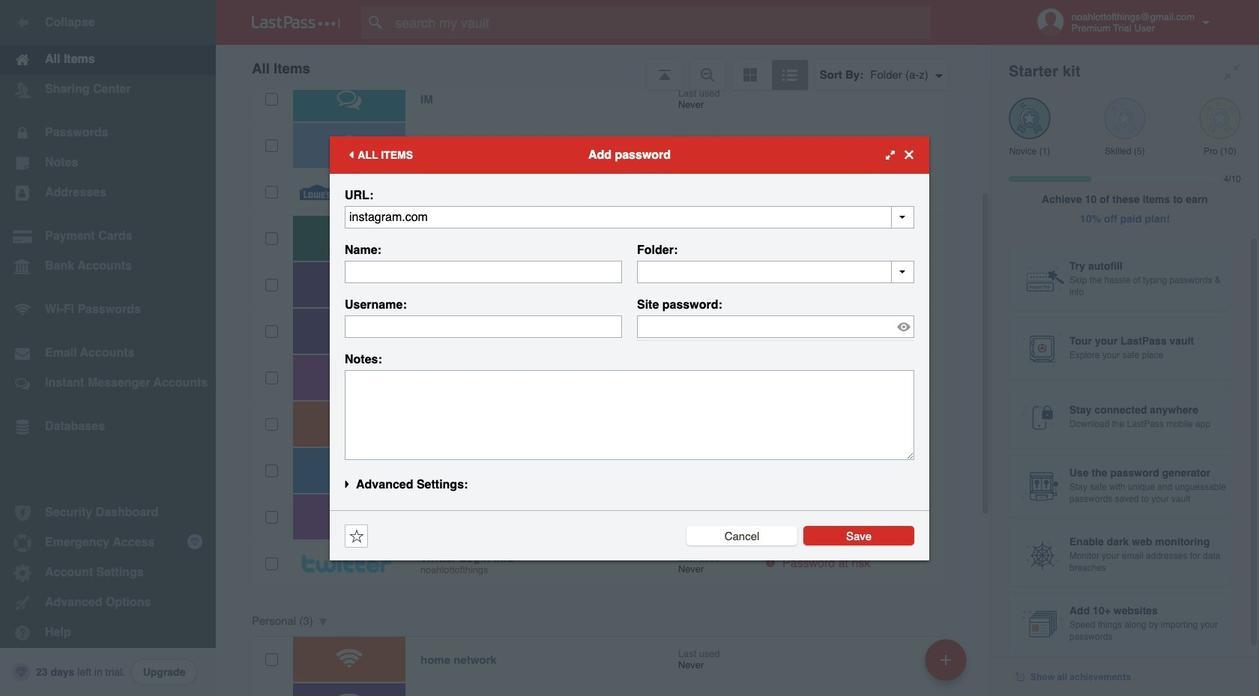 Task type: vqa. For each thing, say whether or not it's contained in the screenshot.
caret right image
no



Task type: describe. For each thing, give the bounding box(es) containing it.
lastpass image
[[252, 16, 340, 29]]

Search search field
[[361, 6, 960, 39]]

new item navigation
[[920, 635, 976, 696]]



Task type: locate. For each thing, give the bounding box(es) containing it.
dialog
[[330, 136, 930, 560]]

None password field
[[637, 315, 915, 338]]

None text field
[[345, 206, 915, 228], [345, 261, 622, 283], [345, 315, 622, 338], [345, 370, 915, 460], [345, 206, 915, 228], [345, 261, 622, 283], [345, 315, 622, 338], [345, 370, 915, 460]]

search my vault text field
[[361, 6, 960, 39]]

new item image
[[941, 655, 951, 665]]

main navigation navigation
[[0, 0, 216, 696]]

vault options navigation
[[216, 45, 991, 90]]

None text field
[[637, 261, 915, 283]]



